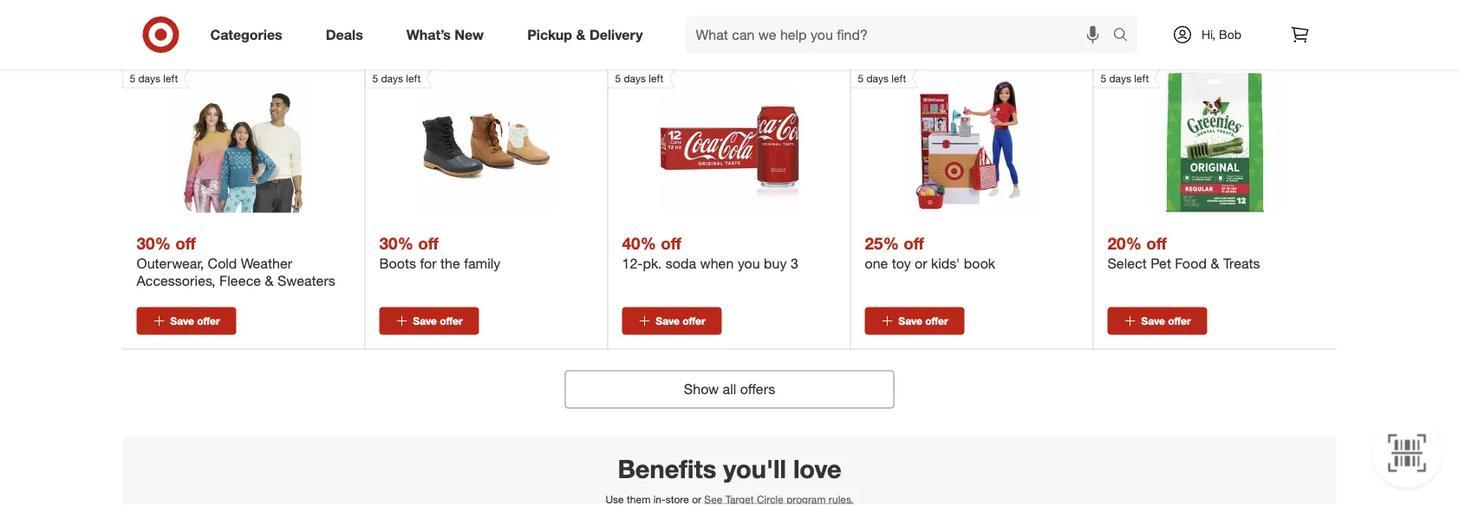 Task type: locate. For each thing, give the bounding box(es) containing it.
& down weather
[[265, 273, 274, 290]]

offer down the
[[440, 315, 463, 328]]

save down soda on the bottom
[[656, 315, 680, 328]]

30% up boots
[[379, 234, 414, 254]]

outerwear,
[[137, 255, 204, 272]]

5
[[130, 71, 135, 85], [373, 71, 378, 85], [615, 71, 621, 85], [858, 71, 864, 85], [1101, 71, 1107, 85]]

3 5 days left button from the left
[[608, 67, 800, 213]]

3 days from the left
[[624, 71, 646, 85]]

off up soda on the bottom
[[661, 234, 682, 254]]

what's
[[407, 26, 451, 43]]

5 5 from the left
[[1101, 71, 1107, 85]]

off inside 30% off outerwear, cold weather accessories, fleece & sweaters
[[175, 234, 196, 254]]

off up 'for'
[[418, 234, 439, 254]]

2 5 from the left
[[373, 71, 378, 85]]

offers
[[788, 5, 861, 36]]

book
[[964, 255, 996, 272]]

save offer button
[[137, 307, 236, 335], [379, 307, 479, 335], [622, 307, 722, 335], [865, 307, 965, 335], [1108, 307, 1208, 335]]

2 vertical spatial &
[[265, 273, 274, 290]]

save for 20% off select pet food & treats
[[1142, 315, 1166, 328]]

save down toy
[[899, 315, 923, 328]]

5 save from the left
[[1142, 315, 1166, 328]]

2 save offer button from the left
[[379, 307, 479, 335]]

save
[[170, 315, 194, 328], [413, 315, 437, 328], [656, 315, 680, 328], [899, 315, 923, 328], [1142, 315, 1166, 328]]

30% up outerwear,
[[137, 234, 171, 254]]

5 save offer from the left
[[1142, 315, 1191, 328]]

save offer for 40% off 12-pk. soda when you buy 3
[[656, 315, 706, 328]]

or
[[915, 255, 928, 272]]

recommended
[[599, 5, 781, 36]]

1 5 days left button from the left
[[122, 67, 314, 213]]

save offer down soda on the bottom
[[656, 315, 706, 328]]

30% off outerwear, cold weather accessories, fleece & sweaters
[[137, 234, 335, 290]]

save offer button down accessories,
[[137, 307, 236, 335]]

30%
[[137, 234, 171, 254], [379, 234, 414, 254]]

3 save from the left
[[656, 315, 680, 328]]

3 5 days left from the left
[[615, 71, 664, 85]]

pk.
[[643, 255, 662, 272]]

off for 30% off boots for the family
[[418, 234, 439, 254]]

save offer button for 25% off one toy or kids' book
[[865, 307, 965, 335]]

1 30% from the left
[[137, 234, 171, 254]]

5 offer from the left
[[1169, 315, 1191, 328]]

5 days left for 20% off select pet food & treats
[[1101, 71, 1149, 85]]

3 off from the left
[[661, 234, 682, 254]]

1 save offer button from the left
[[137, 307, 236, 335]]

& right pickup
[[576, 26, 586, 43]]

save offer button for 30% off boots for the family
[[379, 307, 479, 335]]

off up or
[[904, 234, 924, 254]]

2 5 days left from the left
[[373, 71, 421, 85]]

offer for 20% off select pet food & treats
[[1169, 315, 1191, 328]]

accessories,
[[137, 273, 216, 290]]

save offer
[[170, 315, 220, 328], [413, 315, 463, 328], [656, 315, 706, 328], [899, 315, 949, 328], [1142, 315, 1191, 328]]

days for 30% off boots for the family
[[381, 71, 403, 85]]

4 save from the left
[[899, 315, 923, 328]]

off up pet
[[1147, 234, 1167, 254]]

4 5 days left from the left
[[858, 71, 907, 85]]

off
[[175, 234, 196, 254], [418, 234, 439, 254], [661, 234, 682, 254], [904, 234, 924, 254], [1147, 234, 1167, 254]]

when
[[700, 255, 734, 272]]

offer for 30% off boots for the family
[[440, 315, 463, 328]]

family
[[464, 255, 501, 272]]

4 days from the left
[[867, 71, 889, 85]]

2 horizontal spatial &
[[1211, 255, 1220, 272]]

& inside 20% off select pet food & treats
[[1211, 255, 1220, 272]]

categories
[[210, 26, 283, 43]]

1 off from the left
[[175, 234, 196, 254]]

save for 30% off outerwear, cold weather accessories, fleece & sweaters
[[170, 315, 194, 328]]

buy
[[764, 255, 787, 272]]

1 horizontal spatial 30%
[[379, 234, 414, 254]]

5 5 days left from the left
[[1101, 71, 1149, 85]]

30% for 30% off boots for the family
[[379, 234, 414, 254]]

5 left from the left
[[1135, 71, 1149, 85]]

save offer down or
[[899, 315, 949, 328]]

&
[[576, 26, 586, 43], [1211, 255, 1220, 272], [265, 273, 274, 290]]

4 save offer button from the left
[[865, 307, 965, 335]]

pickup & delivery link
[[513, 16, 665, 54]]

5 days left button for 40% off 12-pk. soda when you buy 3
[[608, 67, 800, 213]]

0 horizontal spatial &
[[265, 273, 274, 290]]

3 save offer from the left
[[656, 315, 706, 328]]

offer down fleece
[[197, 315, 220, 328]]

save offer button down pet
[[1108, 307, 1208, 335]]

what's new
[[407, 26, 484, 43]]

weather
[[241, 255, 292, 272]]

1 offer from the left
[[197, 315, 220, 328]]

25%
[[865, 234, 899, 254]]

1 5 from the left
[[130, 71, 135, 85]]

show
[[684, 381, 719, 398]]

5 days left button for 30% off boots for the family
[[365, 67, 557, 213]]

5 5 days left button from the left
[[1093, 67, 1286, 213]]

4 off from the left
[[904, 234, 924, 254]]

5 days left for 30% off boots for the family
[[373, 71, 421, 85]]

you
[[738, 255, 760, 272]]

save offer down 'for'
[[413, 315, 463, 328]]

0 horizontal spatial 30%
[[137, 234, 171, 254]]

5 for 30% off outerwear, cold weather accessories, fleece & sweaters
[[130, 71, 135, 85]]

offer down the food
[[1169, 315, 1191, 328]]

all
[[723, 381, 737, 398]]

4 5 from the left
[[858, 71, 864, 85]]

1 left from the left
[[163, 71, 178, 85]]

save down accessories,
[[170, 315, 194, 328]]

benefits
[[618, 454, 717, 485]]

save down pet
[[1142, 315, 1166, 328]]

3 left from the left
[[649, 71, 664, 85]]

3 offer from the left
[[683, 315, 706, 328]]

1 vertical spatial &
[[1211, 255, 1220, 272]]

20%
[[1108, 234, 1142, 254]]

off inside the 30% off boots for the family
[[418, 234, 439, 254]]

save offer down accessories,
[[170, 315, 220, 328]]

save for 40% off 12-pk. soda when you buy 3
[[656, 315, 680, 328]]

40% off 12-pk. soda when you buy 3
[[622, 234, 799, 272]]

offer down soda on the bottom
[[683, 315, 706, 328]]

1 days from the left
[[138, 71, 160, 85]]

off for 40% off 12-pk. soda when you buy 3
[[661, 234, 682, 254]]

30% inside the 30% off boots for the family
[[379, 234, 414, 254]]

30% for 30% off outerwear, cold weather accessories, fleece & sweaters
[[137, 234, 171, 254]]

offer for 25% off one toy or kids' book
[[926, 315, 949, 328]]

off inside 20% off select pet food & treats
[[1147, 234, 1167, 254]]

left for 20% off select pet food & treats
[[1135, 71, 1149, 85]]

off up outerwear,
[[175, 234, 196, 254]]

25% off one toy or kids' book
[[865, 234, 996, 272]]

2 save offer from the left
[[413, 315, 463, 328]]

boots
[[379, 255, 416, 272]]

save offer button down or
[[865, 307, 965, 335]]

5 save offer button from the left
[[1108, 307, 1208, 335]]

4 left from the left
[[892, 71, 907, 85]]

bob
[[1220, 27, 1242, 42]]

left for 25% off one toy or kids' book
[[892, 71, 907, 85]]

1 save offer from the left
[[170, 315, 220, 328]]

for
[[420, 255, 437, 272]]

2 5 days left button from the left
[[365, 67, 557, 213]]

0 vertical spatial &
[[576, 26, 586, 43]]

fleece
[[219, 273, 261, 290]]

5 days left button
[[122, 67, 314, 213], [365, 67, 557, 213], [608, 67, 800, 213], [850, 67, 1043, 213], [1093, 67, 1286, 213]]

categories link
[[196, 16, 304, 54]]

offer
[[197, 315, 220, 328], [440, 315, 463, 328], [683, 315, 706, 328], [926, 315, 949, 328], [1169, 315, 1191, 328]]

5 off from the left
[[1147, 234, 1167, 254]]

soda
[[666, 255, 697, 272]]

3 save offer button from the left
[[622, 307, 722, 335]]

offer down the kids'
[[926, 315, 949, 328]]

food
[[1176, 255, 1207, 272]]

2 offer from the left
[[440, 315, 463, 328]]

left
[[163, 71, 178, 85], [406, 71, 421, 85], [649, 71, 664, 85], [892, 71, 907, 85], [1135, 71, 1149, 85]]

save for 25% off one toy or kids' book
[[899, 315, 923, 328]]

5 for 25% off one toy or kids' book
[[858, 71, 864, 85]]

left for 30% off outerwear, cold weather accessories, fleece & sweaters
[[163, 71, 178, 85]]

1 horizontal spatial &
[[576, 26, 586, 43]]

days for 20% off select pet food & treats
[[1110, 71, 1132, 85]]

days for 25% off one toy or kids' book
[[867, 71, 889, 85]]

3 5 from the left
[[615, 71, 621, 85]]

hi,
[[1202, 27, 1216, 42]]

& right the food
[[1211, 255, 1220, 272]]

2 days from the left
[[381, 71, 403, 85]]

4 save offer from the left
[[899, 315, 949, 328]]

5 days from the left
[[1110, 71, 1132, 85]]

save offer button down soda on the bottom
[[622, 307, 722, 335]]

4 offer from the left
[[926, 315, 949, 328]]

save down 'for'
[[413, 315, 437, 328]]

left for 40% off 12-pk. soda when you buy 3
[[649, 71, 664, 85]]

off inside 25% off one toy or kids' book
[[904, 234, 924, 254]]

40%
[[622, 234, 656, 254]]

save offer down pet
[[1142, 315, 1191, 328]]

off inside 40% off 12-pk. soda when you buy 3
[[661, 234, 682, 254]]

days
[[138, 71, 160, 85], [381, 71, 403, 85], [624, 71, 646, 85], [867, 71, 889, 85], [1110, 71, 1132, 85]]

select
[[1108, 255, 1147, 272]]

1 save from the left
[[170, 315, 194, 328]]

30% inside 30% off outerwear, cold weather accessories, fleece & sweaters
[[137, 234, 171, 254]]

5 days left
[[130, 71, 178, 85], [373, 71, 421, 85], [615, 71, 664, 85], [858, 71, 907, 85], [1101, 71, 1149, 85]]

1 5 days left from the left
[[130, 71, 178, 85]]

2 left from the left
[[406, 71, 421, 85]]

2 save from the left
[[413, 315, 437, 328]]

2 30% from the left
[[379, 234, 414, 254]]

save offer button down 'for'
[[379, 307, 479, 335]]

2 off from the left
[[418, 234, 439, 254]]

4 5 days left button from the left
[[850, 67, 1043, 213]]

save offer for 25% off one toy or kids' book
[[899, 315, 949, 328]]



Task type: describe. For each thing, give the bounding box(es) containing it.
5 days left button for 20% off select pet food & treats
[[1093, 67, 1286, 213]]

kids'
[[932, 255, 960, 272]]

& inside the pickup & delivery link
[[576, 26, 586, 43]]

offer for 30% off outerwear, cold weather accessories, fleece & sweaters
[[197, 315, 220, 328]]

save offer button for 40% off 12-pk. soda when you buy 3
[[622, 307, 722, 335]]

you'll
[[724, 454, 787, 485]]

off for 30% off outerwear, cold weather accessories, fleece & sweaters
[[175, 234, 196, 254]]

5 days left button for 25% off one toy or kids' book
[[850, 67, 1043, 213]]

one
[[865, 255, 889, 272]]

30% off boots for the family
[[379, 234, 501, 272]]

delivery
[[590, 26, 643, 43]]

5 for 40% off 12-pk. soda when you buy 3
[[615, 71, 621, 85]]

12-
[[622, 255, 643, 272]]

5 for 20% off select pet food & treats
[[1101, 71, 1107, 85]]

recommended offers
[[599, 5, 861, 36]]

20% off select pet food & treats
[[1108, 234, 1261, 272]]

hi, bob
[[1202, 27, 1242, 42]]

save offer for 20% off select pet food & treats
[[1142, 315, 1191, 328]]

5 days left button for 30% off outerwear, cold weather accessories, fleece & sweaters
[[122, 67, 314, 213]]

sweaters
[[278, 273, 335, 290]]

off for 25% off one toy or kids' book
[[904, 234, 924, 254]]

5 for 30% off boots for the family
[[373, 71, 378, 85]]

toy
[[892, 255, 911, 272]]

the
[[441, 255, 460, 272]]

deals
[[326, 26, 363, 43]]

treats
[[1224, 255, 1261, 272]]

5 days left for 30% off outerwear, cold weather accessories, fleece & sweaters
[[130, 71, 178, 85]]

offers
[[740, 381, 776, 398]]

offer for 40% off 12-pk. soda when you buy 3
[[683, 315, 706, 328]]

& inside 30% off outerwear, cold weather accessories, fleece & sweaters
[[265, 273, 274, 290]]

5 days left for 40% off 12-pk. soda when you buy 3
[[615, 71, 664, 85]]

pet
[[1151, 255, 1172, 272]]

days for 30% off outerwear, cold weather accessories, fleece & sweaters
[[138, 71, 160, 85]]

save offer for 30% off outerwear, cold weather accessories, fleece & sweaters
[[170, 315, 220, 328]]

days for 40% off 12-pk. soda when you buy 3
[[624, 71, 646, 85]]

left for 30% off boots for the family
[[406, 71, 421, 85]]

what's new link
[[392, 16, 506, 54]]

save offer for 30% off boots for the family
[[413, 315, 463, 328]]

save offer button for 20% off select pet food & treats
[[1108, 307, 1208, 335]]

What can we help you find? suggestions appear below search field
[[686, 16, 1118, 54]]

pickup
[[527, 26, 573, 43]]

off for 20% off select pet food & treats
[[1147, 234, 1167, 254]]

show all offers link
[[565, 371, 895, 409]]

5 days left for 25% off one toy or kids' book
[[858, 71, 907, 85]]

deals link
[[311, 16, 385, 54]]

show all offers
[[684, 381, 776, 398]]

save for 30% off boots for the family
[[413, 315, 437, 328]]

new
[[455, 26, 484, 43]]

cold
[[208, 255, 237, 272]]

pickup & delivery
[[527, 26, 643, 43]]

benefits you'll love
[[618, 454, 842, 485]]

love
[[794, 454, 842, 485]]

search
[[1105, 28, 1147, 45]]

3
[[791, 255, 799, 272]]

search button
[[1105, 16, 1147, 57]]

save offer button for 30% off outerwear, cold weather accessories, fleece & sweaters
[[137, 307, 236, 335]]



Task type: vqa. For each thing, say whether or not it's contained in the screenshot.
orders to the left
no



